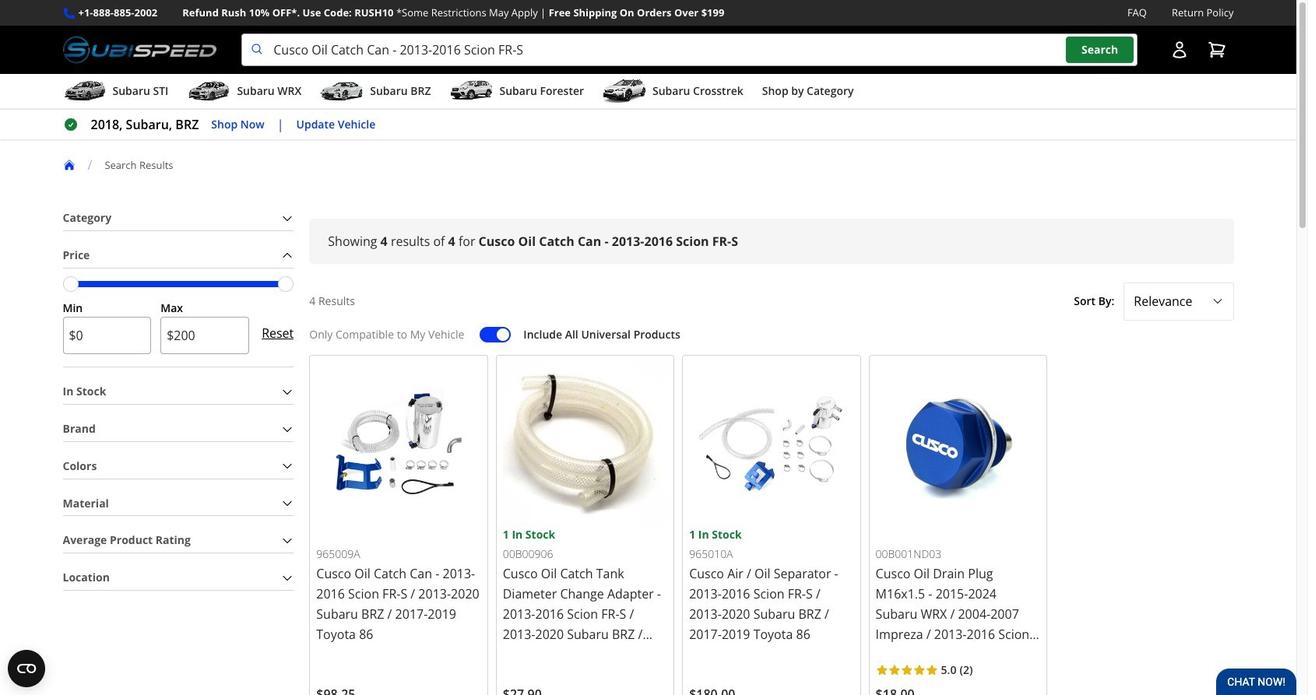 Task type: vqa. For each thing, say whether or not it's contained in the screenshot.
READ MORE
no



Task type: locate. For each thing, give the bounding box(es) containing it.
open widget image
[[8, 650, 45, 688]]

subispeed logo image
[[63, 34, 217, 66]]

None text field
[[161, 317, 249, 355]]

cusco oil catch can - 2013-2016 scion fr-s / 2013-2020 subaru brz / 2017-2019 toyota 86 image
[[316, 362, 481, 526]]

minimum slider
[[63, 276, 78, 292]]

a subaru brz thumbnail image image
[[320, 80, 364, 103]]

None text field
[[63, 317, 151, 355]]

a subaru forester thumbnail image image
[[450, 80, 493, 103]]

search input field
[[242, 34, 1137, 66]]

a subaru crosstrek thumbnail image image
[[603, 80, 646, 103]]



Task type: describe. For each thing, give the bounding box(es) containing it.
Select... button
[[1124, 283, 1234, 320]]

a subaru sti thumbnail image image
[[63, 80, 106, 103]]

a subaru wrx thumbnail image image
[[187, 80, 231, 103]]

button image
[[1170, 41, 1189, 59]]

maximum slider
[[278, 276, 294, 292]]

select... image
[[1211, 295, 1224, 308]]

home image
[[63, 159, 75, 171]]

cusco oil catch tank diameter change adapter - 2013-2016 scion fr-s / 2013-2020 subaru brz / 2017-2019 toyota 86 image
[[503, 362, 668, 526]]

cusco air / oil separator - 2013-2016 scion fr-s / 2013-2020 subaru brz / 2017-2019 toyota 86 image
[[689, 362, 854, 526]]

cusco oil drain plug m16x1.5 - 2015-2024 subaru wrx / 2004-2007 impreza / 2013-2016 scion fr-s / 2013-2024 subaru brz / 2017-2020 toyota 86 image
[[876, 362, 1040, 526]]



